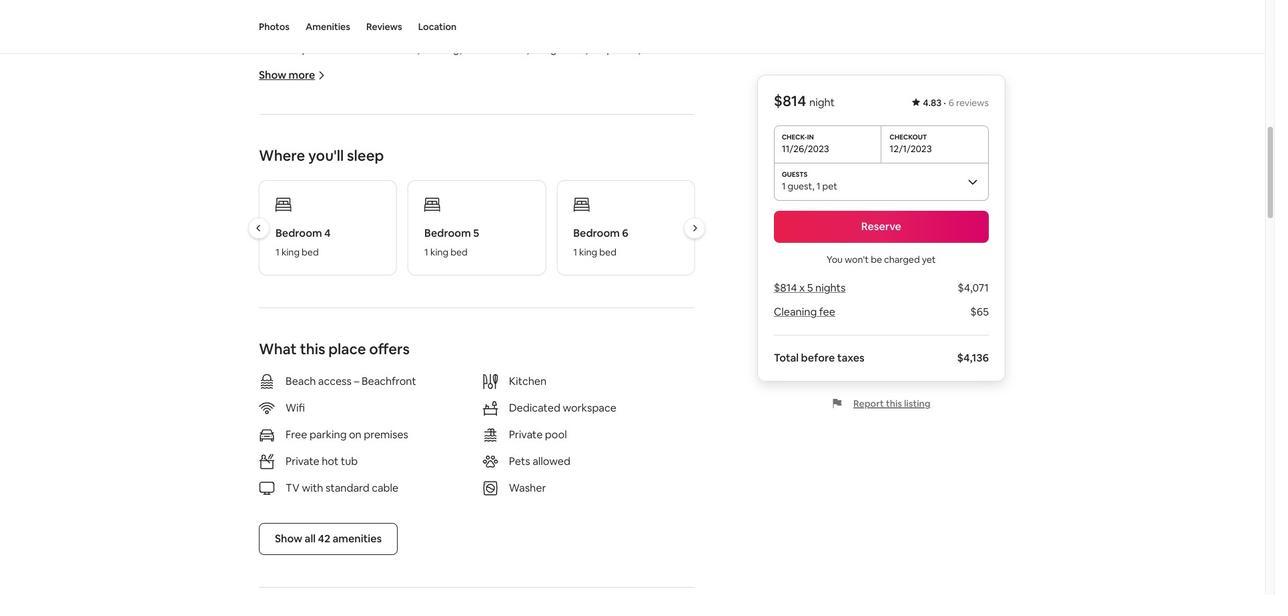Task type: locate. For each thing, give the bounding box(es) containing it.
private for private hot tub
[[286, 455, 320, 469]]

(rooms
[[476, 459, 511, 473]]

workspace
[[563, 401, 617, 415]]

and down your
[[427, 234, 446, 248]]

0 vertical spatial private
[[509, 428, 543, 442]]

the left house.
[[562, 10, 578, 24]]

0 horizontal spatial the
[[472, 331, 489, 345]]

to right up
[[418, 10, 429, 24]]

cliff inside to rent for fewer or more passengers see notices of casa cliff with  3 suites ( 6p), 5 suites (10p), 6 suites (12p) or 7 suites ( 14p).
[[540, 106, 560, 120]]

bedroom for bedroom 6
[[574, 226, 620, 240]]

2 horizontal spatial bed
[[600, 246, 617, 258]]

2 horizontal spatial the
[[620, 379, 636, 393]]

42
[[318, 532, 330, 546]]

1 vertical spatial free
[[259, 443, 281, 457]]

bedroom for bedroom 5
[[425, 226, 471, 240]]

cliff left house
[[259, 379, 279, 393]]

wine
[[588, 58, 612, 72]]

riding,
[[313, 299, 343, 313]]

shop.
[[524, 170, 550, 184]]

much up roast, at the left of page
[[440, 202, 467, 216]]

menu
[[291, 218, 319, 232]]

0 vertical spatial this
[[300, 340, 325, 359]]

1 horizontal spatial the
[[562, 10, 578, 24]]

1 vertical spatial $814
[[774, 281, 797, 295]]

and down not
[[336, 395, 354, 409]]

wines, right red
[[418, 186, 449, 200]]

show more
[[259, 68, 315, 82]]

6 down rent
[[288, 122, 294, 136]]

3 bed from the left
[[600, 246, 617, 258]]

cellar,
[[614, 58, 642, 72]]

for up the pasta
[[403, 218, 418, 232]]

7 right has
[[381, 42, 387, 56]]

available
[[354, 282, 396, 297]]

is
[[308, 10, 315, 24], [315, 379, 322, 393]]

house
[[281, 379, 312, 393]]

king inside bedroom 6 1 king bed
[[579, 246, 598, 258]]

house.
[[580, 10, 613, 24]]

show left all
[[275, 532, 303, 546]]

of right "comfort"
[[534, 331, 544, 345]]

you inside cliff house is not shared with other tenants, so you can take advantage of the entire house privately and exclusively
[[488, 379, 506, 393]]

what
[[350, 250, 375, 264]]

0 vertical spatial 5
[[654, 106, 660, 120]]

4 left suites
[[334, 10, 341, 24]]

charcoal,
[[475, 218, 519, 232]]

cliff right at
[[273, 170, 293, 184]]

1 horizontal spatial more
[[356, 106, 382, 120]]

private left hot
[[286, 455, 320, 469]]

1 horizontal spatial we
[[538, 234, 555, 248]]

6 left stores.
[[622, 226, 629, 240]]

1 horizontal spatial house
[[330, 42, 359, 56]]

a right in in the bottom left of the page
[[408, 331, 414, 345]]

king down your
[[431, 246, 449, 258]]

with inside at cliff house, we don't want you to need to go out or shop. we have a cava of white and red wines, a selection of sparkling wines, beers and a full bar with pisco, whisky, vodka, aperol and much more. also a menu of meats reward for your roast, charcoal, ice, pecking delicatessen, cookies, cheeses, and ready-to-bake pasta and lasagna fountains. we also have grocery stores. you simply pay for what you consume or order.
[[259, 202, 280, 216]]

1 horizontal spatial bed
[[451, 246, 468, 258]]

you'll
[[308, 146, 344, 165]]

reviews
[[957, 97, 989, 109]]

is for value
[[308, 10, 315, 24]]

0 horizontal spatial (
[[405, 122, 409, 136]]

red
[[400, 186, 416, 200]]

bed inside 'bedroom 5 1 king bed'
[[451, 246, 468, 258]]

report this listing
[[854, 398, 931, 410]]

is inside cliff house is not shared with other tenants, so you can take advantage of the entire house privately and exclusively
[[315, 379, 322, 393]]

1 horizontal spatial free
[[286, 428, 307, 442]]

1 horizontal spatial this
[[886, 398, 903, 410]]

cahuil
[[346, 299, 376, 313]]

tours,
[[547, 299, 575, 313]]

for left 12p,
[[550, 58, 564, 72]]

1 vertical spatial this
[[886, 398, 903, 410]]

2 the from the top
[[259, 42, 278, 56]]

location button
[[418, 0, 457, 53]]

0 horizontal spatial bedroom
[[276, 226, 322, 240]]

vodka,
[[351, 202, 383, 216]]

1 horizontal spatial much
[[440, 202, 467, 216]]

and up everything
[[293, 315, 311, 329]]

beach
[[621, 282, 651, 297]]

0 vertical spatial have
[[278, 186, 301, 200]]

1 horizontal spatial more.
[[344, 315, 372, 329]]

tv
[[286, 481, 300, 495]]

you left won't
[[827, 254, 843, 266]]

suites right 3
[[597, 106, 625, 120]]

0 horizontal spatial this
[[300, 340, 325, 359]]

private up pets on the left bottom of the page
[[509, 428, 543, 442]]

cliff inside at cliff house, we don't want you to need to go out or shop. we have a cava of white and red wines, a selection of sparkling wines, beers and a full bar with pisco, whisky, vodka, aperol and much more. also a menu of meats reward for your roast, charcoal, ice, pecking delicatessen, cookies, cheeses, and ready-to-bake pasta and lasagna fountains. we also have grocery stores. you simply pay for what you consume or order.
[[273, 170, 293, 184]]

0 horizontal spatial much
[[314, 315, 341, 329]]

more down the complete
[[289, 68, 315, 82]]

2 horizontal spatial 6
[[949, 97, 955, 109]]

2 vertical spatial much
[[314, 315, 341, 329]]

pay
[[313, 250, 331, 264]]

0 vertical spatial is
[[308, 10, 315, 24]]

the inside the complete house has 7 suites, heating, 8 bathrooms, living room, fireplaces, cinema projector, rooftop porch, bar, cdf, swimming pool, hottube for 12p, wine cellar, and much more.
[[259, 42, 278, 56]]

cleaning
[[774, 305, 817, 319]]

1 for bedroom 5
[[425, 246, 429, 258]]

1 vertical spatial 8
[[465, 42, 471, 56]]

free
[[286, 428, 307, 442], [259, 443, 281, 457]]

bedroom inside 'bedroom 5 1 king bed'
[[425, 226, 471, 240]]

7 up sleep
[[366, 122, 372, 136]]

also
[[259, 218, 280, 232]]

2 bedroom from the left
[[425, 226, 471, 240]]

have up pisco,
[[278, 186, 301, 200]]

of down the we
[[336, 186, 347, 200]]

fee
[[820, 305, 836, 319]]

0 horizontal spatial you
[[259, 250, 277, 264]]

2 $814 from the top
[[774, 281, 797, 295]]

we down at
[[259, 186, 275, 200]]

take
[[528, 379, 550, 393]]

the inside additional services available upon request : lullaby service, surfing classes, beach horseback riding, cahuil lagoon stand up paddle, kayaking tours, cooking classes, private dinner and much more. everything you need to stay in a house with the comfort of a hotel.
[[472, 331, 489, 345]]

and inside cliff house is not shared with other tenants, so you can take advantage of the entire house privately and exclusively
[[336, 395, 354, 409]]

house up rooftop
[[330, 42, 359, 56]]

0 horizontal spatial free
[[259, 443, 281, 457]]

heating,
[[422, 42, 462, 56]]

premises
[[364, 428, 409, 442]]

0 horizontal spatial more.
[[259, 74, 287, 88]]

this up "beach"
[[300, 340, 325, 359]]

bed for 5
[[451, 246, 468, 258]]

what
[[259, 340, 297, 359]]

bed for 6
[[600, 246, 617, 258]]

free for free parking on premises
[[286, 428, 307, 442]]

$814 left night
[[774, 91, 807, 110]]

king for bedroom 6
[[579, 246, 598, 258]]

8 right up
[[431, 10, 438, 24]]

and down the cinema at the right of page
[[644, 58, 663, 72]]

bed down menu
[[302, 246, 319, 258]]

free up includes
[[259, 443, 281, 457]]

0 horizontal spatial wines,
[[418, 186, 449, 200]]

0 vertical spatial 4
[[334, 10, 341, 24]]

king down menu
[[282, 246, 300, 258]]

bed down delicatessen,
[[600, 246, 617, 258]]

1 horizontal spatial (
[[628, 106, 631, 120]]

( left 6p),
[[628, 106, 631, 120]]

0 horizontal spatial house
[[259, 395, 289, 409]]

( left 14p).
[[405, 122, 409, 136]]

king for bedroom 5
[[431, 246, 449, 258]]

to inside additional services available upon request : lullaby service, surfing classes, beach horseback riding, cahuil lagoon stand up paddle, kayaking tours, cooking classes, private dinner and much more. everything you need to stay in a house with the comfort of a hotel.
[[362, 331, 372, 345]]

1 vertical spatial show
[[275, 532, 303, 546]]

0 vertical spatial much
[[665, 58, 693, 72]]

1 vertical spatial much
[[440, 202, 467, 216]]

everything
[[259, 331, 312, 345]]

2 vertical spatial house
[[259, 395, 289, 409]]

we left also
[[538, 234, 555, 248]]

2 horizontal spatial bedroom
[[574, 226, 620, 240]]

the up projector, in the top left of the page
[[259, 42, 278, 56]]

1 vertical spatial 5
[[473, 226, 479, 240]]

1 horizontal spatial 6
[[622, 226, 629, 240]]

to-
[[357, 234, 371, 248]]

1 the from the top
[[259, 10, 278, 24]]

casa
[[514, 106, 538, 120]]

this for what
[[300, 340, 325, 359]]

1 horizontal spatial 5
[[654, 106, 660, 120]]

free inside free unlimited wood and wifi. includes breakfast buffet and housekeeping (rooms only)
[[259, 443, 281, 457]]

classes, down beach
[[619, 299, 657, 313]]

more right fewer
[[356, 106, 382, 120]]

0 vertical spatial need
[[436, 170, 461, 184]]

cleaning fee button
[[774, 305, 836, 319]]

1 $814 from the top
[[774, 91, 807, 110]]

pets allowed
[[509, 455, 571, 469]]

5 right roast, at the left of page
[[473, 226, 479, 240]]

1 vertical spatial private
[[286, 455, 320, 469]]

0 horizontal spatial 4
[[324, 226, 331, 240]]

1 horizontal spatial private
[[509, 428, 543, 442]]

with down up
[[448, 331, 470, 345]]

11/26/2023
[[782, 143, 830, 155]]

0 horizontal spatial 6
[[288, 122, 294, 136]]

for down the ready-
[[334, 250, 348, 264]]

is right value
[[308, 10, 315, 24]]

0 vertical spatial classes,
[[581, 282, 619, 297]]

1 down pecking
[[574, 246, 577, 258]]

to left go
[[464, 170, 474, 184]]

1 inside 'bedroom 5 1 king bed'
[[425, 246, 429, 258]]

to
[[259, 106, 271, 120]]

lullaby
[[472, 282, 503, 297]]

1 vertical spatial more
[[356, 106, 382, 120]]

wines, left beers
[[566, 186, 596, 200]]

cava
[[311, 186, 334, 200]]

2 vertical spatial 6
[[622, 226, 629, 240]]

2 horizontal spatial king
[[579, 246, 598, 258]]

0 vertical spatial more
[[289, 68, 315, 82]]

1 down the also
[[276, 246, 280, 258]]

1 vertical spatial need
[[334, 331, 359, 345]]

the left value
[[259, 10, 278, 24]]

and down menu
[[304, 234, 323, 248]]

2 vertical spatial 5
[[808, 281, 813, 295]]

1 for bedroom 6
[[574, 246, 577, 258]]

king inside bedroom 4 1 king bed
[[282, 246, 300, 258]]

1 horizontal spatial classes,
[[619, 299, 657, 313]]

more. down projector, in the top left of the page
[[259, 74, 287, 88]]

with right tv
[[302, 481, 323, 495]]

5 inside to rent for fewer or more passengers see notices of casa cliff with  3 suites ( 6p), 5 suites (10p), 6 suites (12p) or 7 suites ( 14p).
[[654, 106, 660, 120]]

14p).
[[411, 122, 434, 136]]

5 right 6p),
[[654, 106, 660, 120]]

0 vertical spatial show
[[259, 68, 287, 82]]

out
[[492, 170, 509, 184]]

charged
[[884, 254, 920, 266]]

$814
[[774, 91, 807, 110], [774, 281, 797, 295]]

1 down your
[[425, 246, 429, 258]]

have right also
[[579, 234, 602, 248]]

show all 42 amenities
[[275, 532, 382, 546]]

8 up "swimming"
[[465, 42, 471, 56]]

1 horizontal spatial wines,
[[566, 186, 596, 200]]

at cliff house, we don't want you to need to go out or shop. we have a cava of white and red wines, a selection of sparkling wines, beers and a full bar with pisco, whisky, vodka, aperol and much more. also a menu of meats reward for your roast, charcoal, ice, pecking delicatessen, cookies, cheeses, and ready-to-bake pasta and lasagna fountains. we also have grocery stores. you simply pay for what you consume or order.
[[259, 170, 694, 264]]

notices
[[463, 106, 499, 120]]

or left order.
[[445, 250, 455, 264]]

previous image
[[255, 224, 263, 232]]

1 bed from the left
[[302, 246, 319, 258]]

king right also
[[579, 246, 598, 258]]

2 bed from the left
[[451, 246, 468, 258]]

cliff right casa
[[540, 106, 560, 120]]

0 vertical spatial free
[[286, 428, 307, 442]]

the left "comfort"
[[472, 331, 489, 345]]

1 wines, from the left
[[418, 186, 449, 200]]

free up the unlimited at the left
[[286, 428, 307, 442]]

or right out
[[511, 170, 522, 184]]

entire
[[639, 379, 674, 393]]

you down riding,
[[314, 331, 332, 345]]

2 king from the left
[[431, 246, 449, 258]]

0 vertical spatial 7
[[381, 42, 387, 56]]

1 inside bedroom 4 1 king bed
[[276, 246, 280, 258]]

of inside cliff house is not shared with other tenants, so you can take advantage of the entire house privately and exclusively
[[607, 379, 617, 393]]

place
[[329, 340, 366, 359]]

need down cahuil
[[334, 331, 359, 345]]

2 vertical spatial the
[[620, 379, 636, 393]]

bedroom
[[276, 226, 322, 240], [425, 226, 471, 240], [574, 226, 620, 240]]

you
[[403, 170, 421, 184], [377, 250, 395, 264], [314, 331, 332, 345], [488, 379, 506, 393]]

house right in in the bottom left of the page
[[416, 331, 446, 345]]

dinner
[[259, 315, 290, 329]]

much down the cinema at the right of page
[[665, 58, 693, 72]]

much down riding,
[[314, 315, 341, 329]]

1 king from the left
[[282, 246, 300, 258]]

1 inside bedroom 6 1 king bed
[[574, 246, 577, 258]]

for inside the complete house has 7 suites, heating, 8 bathrooms, living room, fireplaces, cinema projector, rooftop porch, bar, cdf, swimming pool, hottube for 12p, wine cellar, and much more.
[[550, 58, 564, 72]]

need
[[436, 170, 461, 184], [334, 331, 359, 345]]

we
[[259, 186, 275, 200], [538, 234, 555, 248]]

with left 3
[[562, 106, 584, 120]]

and up buffet at the left bottom of page
[[361, 443, 380, 457]]

with up the exclusively
[[379, 379, 401, 393]]

with up the also
[[259, 202, 280, 216]]

be
[[871, 254, 882, 266]]

2 vertical spatial cliff
[[259, 379, 279, 393]]

and inside the complete house has 7 suites, heating, 8 bathrooms, living room, fireplaces, cinema projector, rooftop porch, bar, cdf, swimming pool, hottube for 12p, wine cellar, and much more.
[[644, 58, 663, 72]]

1 vertical spatial house
[[416, 331, 446, 345]]

is left not
[[315, 379, 322, 393]]

$814 left x
[[774, 281, 797, 295]]

3 king from the left
[[579, 246, 598, 258]]

bedroom inside bedroom 4 1 king bed
[[276, 226, 322, 240]]

1 vertical spatial we
[[538, 234, 555, 248]]

0 horizontal spatial 5
[[473, 226, 479, 240]]

house down house
[[259, 395, 289, 409]]

0 horizontal spatial 7
[[366, 122, 372, 136]]

1 horizontal spatial need
[[436, 170, 461, 184]]

0 vertical spatial cliff
[[540, 106, 560, 120]]

2 horizontal spatial much
[[665, 58, 693, 72]]

whisky,
[[313, 202, 348, 216]]

2 horizontal spatial more.
[[470, 202, 498, 216]]

stores.
[[645, 234, 678, 248]]

5 inside 'bedroom 5 1 king bed'
[[473, 226, 479, 240]]

1 vertical spatial 7
[[366, 122, 372, 136]]

selection
[[459, 186, 504, 200]]

0 vertical spatial the
[[562, 10, 578, 24]]

1 vertical spatial the
[[472, 331, 489, 345]]

bed for 4
[[302, 246, 319, 258]]

we
[[331, 170, 346, 184]]

0 horizontal spatial 8
[[431, 10, 438, 24]]

1 vertical spatial more.
[[470, 202, 498, 216]]

6 right ·
[[949, 97, 955, 109]]

0 vertical spatial house
[[330, 42, 359, 56]]

x
[[800, 281, 805, 295]]

a right the also
[[283, 218, 288, 232]]

bedroom inside bedroom 6 1 king bed
[[574, 226, 620, 240]]

0 vertical spatial we
[[259, 186, 275, 200]]

go
[[477, 170, 490, 184]]

without
[[483, 10, 521, 24]]

:
[[467, 282, 469, 297]]

4 left the meats at the top left of the page
[[324, 226, 331, 240]]

1 vertical spatial the
[[259, 42, 278, 56]]

$814 for $814 night
[[774, 91, 807, 110]]

0 vertical spatial $814
[[774, 91, 807, 110]]

6 inside bedroom 6 1 king bed
[[622, 226, 629, 240]]

fountains.
[[488, 234, 536, 248]]

beach
[[286, 375, 316, 389]]

for right rent
[[296, 106, 310, 120]]

you won't be charged yet
[[827, 254, 936, 266]]

king
[[282, 246, 300, 258], [431, 246, 449, 258], [579, 246, 598, 258]]

and right beers
[[629, 186, 647, 200]]

beach access – beachfront
[[286, 375, 416, 389]]

1 horizontal spatial bedroom
[[425, 226, 471, 240]]

the value is for 4 suites for up to 8 people, without sharing the house.
[[259, 10, 613, 24]]

0 vertical spatial 8
[[431, 10, 438, 24]]

show for show all 42 amenities
[[275, 532, 303, 546]]

0 horizontal spatial bed
[[302, 246, 319, 258]]

0 vertical spatial the
[[259, 10, 278, 24]]

the for the complete house has 7 suites, heating, 8 bathrooms, living room, fireplaces, cinema projector, rooftop porch, bar, cdf, swimming pool, hottube for 12p, wine cellar, and much more.
[[259, 42, 278, 56]]

private hot tub
[[286, 455, 358, 469]]

tv with standard cable
[[286, 481, 399, 495]]

show inside 'show all 42 amenities' button
[[275, 532, 303, 546]]

0 horizontal spatial king
[[282, 246, 300, 258]]

1 horizontal spatial king
[[431, 246, 449, 258]]

lasagna
[[448, 234, 486, 248]]

1 vertical spatial cliff
[[273, 170, 293, 184]]

1 horizontal spatial 7
[[381, 42, 387, 56]]

0 horizontal spatial have
[[278, 186, 301, 200]]

1 vertical spatial 6
[[288, 122, 294, 136]]

1 bedroom from the left
[[276, 226, 322, 240]]

private
[[659, 299, 693, 313]]

the left entire
[[620, 379, 636, 393]]

0 vertical spatial more.
[[259, 74, 287, 88]]

see
[[443, 106, 460, 120]]

2 horizontal spatial house
[[416, 331, 446, 345]]

with
[[562, 106, 584, 120], [259, 202, 280, 216], [448, 331, 470, 345], [379, 379, 401, 393], [302, 481, 323, 495]]

classes, up cooking
[[581, 282, 619, 297]]

bed inside bedroom 4 1 king bed
[[302, 246, 319, 258]]

breakfast
[[302, 459, 349, 473]]

you down cheeses,
[[259, 250, 277, 264]]

1 horizontal spatial have
[[579, 234, 602, 248]]

3 bedroom from the left
[[574, 226, 620, 240]]

0 horizontal spatial more
[[289, 68, 315, 82]]

to right want
[[423, 170, 434, 184]]

of inside to rent for fewer or more passengers see notices of casa cliff with  3 suites ( 6p), 5 suites (10p), 6 suites (12p) or 7 suites ( 14p).
[[501, 106, 511, 120]]

to left stay
[[362, 331, 372, 345]]

bed inside bedroom 6 1 king bed
[[600, 246, 617, 258]]

the inside cliff house is not shared with other tenants, so you can take advantage of the entire house privately and exclusively
[[620, 379, 636, 393]]

king inside 'bedroom 5 1 king bed'
[[431, 246, 449, 258]]

sparkling
[[519, 186, 563, 200]]



Task type: describe. For each thing, give the bounding box(es) containing it.
$814 for $814 x 5 nights
[[774, 281, 797, 295]]

with inside additional services available upon request : lullaby service, surfing classes, beach horseback riding, cahuil lagoon stand up paddle, kayaking tours, cooking classes, private dinner and much more. everything you need to stay in a house with the comfort of a hotel.
[[448, 331, 470, 345]]

more. inside the complete house has 7 suites, heating, 8 bathrooms, living room, fireplaces, cinema projector, rooftop porch, bar, cdf, swimming pool, hottube for 12p, wine cellar, and much more.
[[259, 74, 287, 88]]

for
[[380, 10, 400, 24]]

suites down the passengers
[[374, 122, 403, 136]]

yet
[[922, 254, 936, 266]]

and inside additional services available upon request : lullaby service, surfing classes, beach horseback riding, cahuil lagoon stand up paddle, kayaking tours, cooking classes, private dinner and much more. everything you need to stay in a house with the comfort of a hotel.
[[293, 315, 311, 329]]

much inside the complete house has 7 suites, heating, 8 bathrooms, living room, fireplaces, cinema projector, rooftop porch, bar, cdf, swimming pool, hottube for 12p, wine cellar, and much more.
[[665, 58, 693, 72]]

1 vertical spatial classes,
[[619, 299, 657, 313]]

private for private pool
[[509, 428, 543, 442]]

6 inside to rent for fewer or more passengers see notices of casa cliff with  3 suites ( 6p), 5 suites (10p), 6 suites (12p) or 7 suites ( 14p).
[[288, 122, 294, 136]]

0 vertical spatial 6
[[949, 97, 955, 109]]

photos
[[259, 21, 290, 33]]

beers
[[599, 186, 627, 200]]

so
[[475, 379, 486, 393]]

0 horizontal spatial we
[[259, 186, 275, 200]]

next image
[[691, 224, 699, 232]]

you down bake
[[377, 250, 395, 264]]

total before taxes
[[774, 351, 865, 365]]

request
[[426, 282, 464, 297]]

amenities
[[306, 21, 350, 33]]

8 inside the complete house has 7 suites, heating, 8 bathrooms, living room, fireplaces, cinema projector, rooftop porch, bar, cdf, swimming pool, hottube for 12p, wine cellar, and much more.
[[465, 42, 471, 56]]

cheeses,
[[259, 234, 302, 248]]

service,
[[505, 282, 542, 297]]

not
[[324, 379, 341, 393]]

of inside additional services available upon request : lullaby service, surfing classes, beach horseback riding, cahuil lagoon stand up paddle, kayaking tours, cooking classes, private dinner and much more. everything you need to stay in a house with the comfort of a hotel.
[[534, 331, 544, 345]]

a left hotel. at the left bottom of page
[[546, 331, 552, 345]]

1 right ,
[[817, 180, 821, 192]]

house inside additional services available upon request : lullaby service, surfing classes, beach horseback riding, cahuil lagoon stand up paddle, kayaking tours, cooking classes, private dinner and much more. everything you need to stay in a house with the comfort of a hotel.
[[416, 331, 446, 345]]

house inside the complete house has 7 suites, heating, 8 bathrooms, living room, fireplaces, cinema projector, rooftop porch, bar, cdf, swimming pool, hottube for 12p, wine cellar, and much more.
[[330, 42, 359, 56]]

need inside at cliff house, we don't want you to need to go out or shop. we have a cava of white and red wines, a selection of sparkling wines, beers and a full bar with pisco, whisky, vodka, aperol and much more. also a menu of meats reward for your roast, charcoal, ice, pecking delicatessen, cookies, cheeses, and ready-to-bake pasta and lasagna fountains. we also have grocery stores. you simply pay for what you consume or order.
[[436, 170, 461, 184]]

and down want
[[379, 186, 397, 200]]

2 horizontal spatial 5
[[808, 281, 813, 295]]

show more button
[[259, 68, 326, 82]]

up
[[402, 10, 416, 24]]

$814 night
[[774, 91, 835, 110]]

pets
[[509, 455, 530, 469]]

all
[[305, 532, 316, 546]]

is for house
[[315, 379, 322, 393]]

1 guest , 1 pet
[[782, 180, 838, 192]]

amenities
[[333, 532, 382, 546]]

beachfront
[[362, 375, 416, 389]]

wifi.
[[382, 443, 402, 457]]

cookies,
[[648, 218, 688, 232]]

this for report
[[886, 398, 903, 410]]

4.83 · 6 reviews
[[923, 97, 989, 109]]

bedroom 5 1 king bed
[[425, 226, 479, 258]]

people,
[[440, 10, 481, 24]]

or right (12p)
[[353, 122, 364, 136]]

you up red
[[403, 170, 421, 184]]

surfing
[[545, 282, 579, 297]]

buffet
[[351, 459, 382, 473]]

on
[[349, 428, 362, 442]]

unlimited
[[283, 443, 329, 457]]

includes
[[259, 459, 300, 473]]

night
[[810, 95, 835, 109]]

listing
[[905, 398, 931, 410]]

pasta
[[398, 234, 425, 248]]

1 horizontal spatial 4
[[334, 10, 341, 24]]

7 inside to rent for fewer or more passengers see notices of casa cliff with  3 suites ( 6p), 5 suites (10p), 6 suites (12p) or 7 suites ( 14p).
[[366, 122, 372, 136]]

2 wines, from the left
[[566, 186, 596, 200]]

12p,
[[567, 58, 586, 72]]

pool,
[[481, 58, 505, 72]]

a left cava on the top of page
[[303, 186, 309, 200]]

more. inside at cliff house, we don't want you to need to go out or shop. we have a cava of white and red wines, a selection of sparkling wines, beers and a full bar with pisco, whisky, vodka, aperol and much more. also a menu of meats reward for your roast, charcoal, ice, pecking delicatessen, cookies, cheeses, and ready-to-bake pasta and lasagna fountains. we also have grocery stores. you simply pay for what you consume or order.
[[470, 202, 498, 216]]

1 for bedroom 4
[[276, 246, 280, 258]]

guest
[[788, 180, 813, 192]]

bathrooms,
[[473, 42, 530, 56]]

and up your
[[419, 202, 437, 216]]

where
[[259, 146, 305, 165]]

4.83
[[923, 97, 942, 109]]

report this listing button
[[832, 398, 931, 410]]

lagoon
[[378, 299, 415, 313]]

free unlimited wood and wifi. includes breakfast buffet and housekeeping (rooms only)
[[259, 443, 537, 473]]

total
[[774, 351, 799, 365]]

tub
[[341, 455, 358, 469]]

7 inside the complete house has 7 suites, heating, 8 bathrooms, living room, fireplaces, cinema projector, rooftop porch, bar, cdf, swimming pool, hottube for 12p, wine cellar, and much more.
[[381, 42, 387, 56]]

pet
[[823, 180, 838, 192]]

the for the value is for 4 suites for up to 8 people, without sharing the house.
[[259, 10, 278, 24]]

much inside at cliff house, we don't want you to need to go out or shop. we have a cava of white and red wines, a selection of sparkling wines, beers and a full bar with pisco, whisky, vodka, aperol and much more. also a menu of meats reward for your roast, charcoal, ice, pecking delicatessen, cookies, cheeses, and ready-to-bake pasta and lasagna fountains. we also have grocery stores. you simply pay for what you consume or order.
[[440, 202, 467, 216]]

tenants,
[[432, 379, 472, 393]]

house inside cliff house is not shared with other tenants, so you can take advantage of the entire house privately and exclusively
[[259, 395, 289, 409]]

fireplaces,
[[591, 42, 641, 56]]

bake
[[371, 234, 395, 248]]

cable
[[372, 481, 399, 495]]

(12p)
[[327, 122, 351, 136]]

need inside additional services available upon request : lullaby service, surfing classes, beach horseback riding, cahuil lagoon stand up paddle, kayaking tours, cooking classes, private dinner and much more. everything you need to stay in a house with the comfort of a hotel.
[[334, 331, 359, 345]]

1 left guest
[[782, 180, 786, 192]]

pisco,
[[283, 202, 311, 216]]

pool
[[545, 428, 567, 442]]

living
[[532, 42, 557, 56]]

other
[[403, 379, 430, 393]]

pecking
[[540, 218, 580, 232]]

more inside to rent for fewer or more passengers see notices of casa cliff with  3 suites ( 6p), 5 suites (10p), 6 suites (12p) or 7 suites ( 14p).
[[356, 106, 382, 120]]

suites right 6p),
[[663, 106, 691, 120]]

you inside additional services available upon request : lullaby service, surfing classes, beach horseback riding, cahuil lagoon stand up paddle, kayaking tours, cooking classes, private dinner and much more. everything you need to stay in a house with the comfort of a hotel.
[[314, 331, 332, 345]]

show for show more
[[259, 68, 287, 82]]

with inside to rent for fewer or more passengers see notices of casa cliff with  3 suites ( 6p), 5 suites (10p), 6 suites (12p) or 7 suites ( 14p).
[[562, 106, 584, 120]]

hot
[[322, 455, 339, 469]]

more. inside additional services available upon request : lullaby service, surfing classes, beach horseback riding, cahuil lagoon stand up paddle, kayaking tours, cooking classes, private dinner and much more. everything you need to stay in a house with the comfort of a hotel.
[[344, 315, 372, 329]]

to rent for fewer or more passengers see notices of casa cliff with  3 suites ( 6p), 5 suites (10p), 6 suites (12p) or 7 suites ( 14p).
[[259, 106, 694, 136]]

or up (12p)
[[343, 106, 354, 120]]

washer
[[509, 481, 546, 495]]

0 horizontal spatial classes,
[[581, 282, 619, 297]]

with inside cliff house is not shared with other tenants, so you can take advantage of the entire house privately and exclusively
[[379, 379, 401, 393]]

what this place offers
[[259, 340, 410, 359]]

sleep
[[347, 146, 384, 165]]

much inside additional services available upon request : lullaby service, surfing classes, beach horseback riding, cahuil lagoon stand up paddle, kayaking tours, cooking classes, private dinner and much more. everything you need to stay in a house with the comfort of a hotel.
[[314, 315, 341, 329]]

cliff inside cliff house is not shared with other tenants, so you can take advantage of the entire house privately and exclusively
[[259, 379, 279, 393]]

4 inside bedroom 4 1 king bed
[[324, 226, 331, 240]]

of down whisky,
[[321, 218, 331, 232]]

porch,
[[349, 58, 381, 72]]

a left selection in the top left of the page
[[451, 186, 457, 200]]

and down wifi.
[[384, 459, 403, 473]]

white
[[349, 186, 376, 200]]

for right value
[[318, 10, 332, 24]]

want
[[376, 170, 401, 184]]

hotel.
[[555, 331, 582, 345]]

,
[[813, 180, 815, 192]]

suites
[[343, 10, 377, 24]]

full
[[658, 186, 673, 200]]

of down out
[[506, 186, 517, 200]]

private pool
[[509, 428, 567, 442]]

horseback
[[259, 299, 310, 313]]

for inside to rent for fewer or more passengers see notices of casa cliff with  3 suites ( 6p), 5 suites (10p), 6 suites (12p) or 7 suites ( 14p).
[[296, 106, 310, 120]]

taxes
[[838, 351, 865, 365]]

1 vertical spatial (
[[405, 122, 409, 136]]

0 vertical spatial (
[[628, 106, 631, 120]]

bar
[[675, 186, 691, 200]]

sharing
[[523, 10, 559, 24]]

standard
[[326, 481, 370, 495]]

at
[[259, 170, 271, 184]]

allowed
[[533, 455, 571, 469]]

the complete house has 7 suites, heating, 8 bathrooms, living room, fireplaces, cinema projector, rooftop porch, bar, cdf, swimming pool, hottube for 12p, wine cellar, and much more.
[[259, 42, 695, 88]]

–
[[354, 375, 359, 389]]

suites down fewer
[[296, 122, 325, 136]]

also
[[557, 234, 577, 248]]

fewer
[[313, 106, 341, 120]]

your
[[420, 218, 442, 232]]

1 horizontal spatial you
[[827, 254, 843, 266]]

a left "full"
[[650, 186, 656, 200]]

cleaning fee
[[774, 305, 836, 319]]

bedroom for bedroom 4
[[276, 226, 322, 240]]

king for bedroom 4
[[282, 246, 300, 258]]

free for free unlimited wood and wifi. includes breakfast buffet and housekeeping (rooms only)
[[259, 443, 281, 457]]

amenities button
[[306, 0, 350, 53]]

you inside at cliff house, we don't want you to need to go out or shop. we have a cava of white and red wines, a selection of sparkling wines, beers and a full bar with pisco, whisky, vodka, aperol and much more. also a menu of meats reward for your roast, charcoal, ice, pecking delicatessen, cookies, cheeses, and ready-to-bake pasta and lasagna fountains. we also have grocery stores. you simply pay for what you consume or order.
[[259, 250, 277, 264]]

$814 x 5 nights
[[774, 281, 846, 295]]

1 vertical spatial have
[[579, 234, 602, 248]]

ready-
[[325, 234, 357, 248]]



Task type: vqa. For each thing, say whether or not it's contained in the screenshot.
2
no



